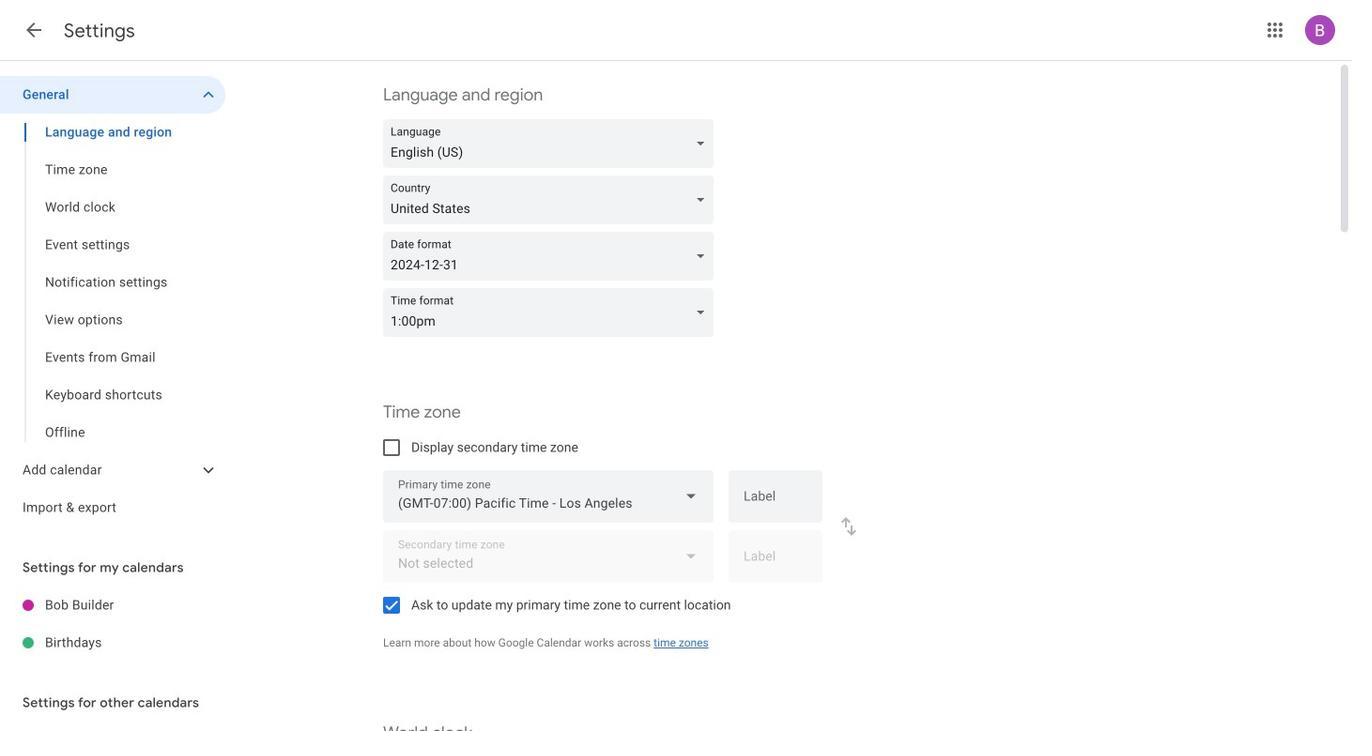 Task type: locate. For each thing, give the bounding box(es) containing it.
0 vertical spatial tree
[[0, 76, 225, 527]]

1 tree from the top
[[0, 76, 225, 527]]

tree
[[0, 76, 225, 527], [0, 587, 225, 662]]

2 tree from the top
[[0, 587, 225, 662]]

heading
[[64, 19, 135, 43]]

group
[[0, 114, 225, 452]]

1 vertical spatial tree
[[0, 587, 225, 662]]

None field
[[383, 119, 721, 168], [383, 176, 721, 224], [383, 232, 721, 281], [383, 288, 721, 337], [383, 470, 714, 523], [383, 119, 721, 168], [383, 176, 721, 224], [383, 232, 721, 281], [383, 288, 721, 337], [383, 470, 714, 523]]



Task type: describe. For each thing, give the bounding box(es) containing it.
Label for primary time zone. text field
[[744, 490, 808, 517]]

general tree item
[[0, 76, 225, 114]]

birthdays tree item
[[0, 624, 225, 662]]

bob builder tree item
[[0, 587, 225, 624]]

Label for secondary time zone. text field
[[744, 551, 808, 577]]

go back image
[[23, 19, 45, 41]]



Task type: vqa. For each thing, say whether or not it's contained in the screenshot.
and within Payments and cancellation policy Payment not required · No cancellation policy
no



